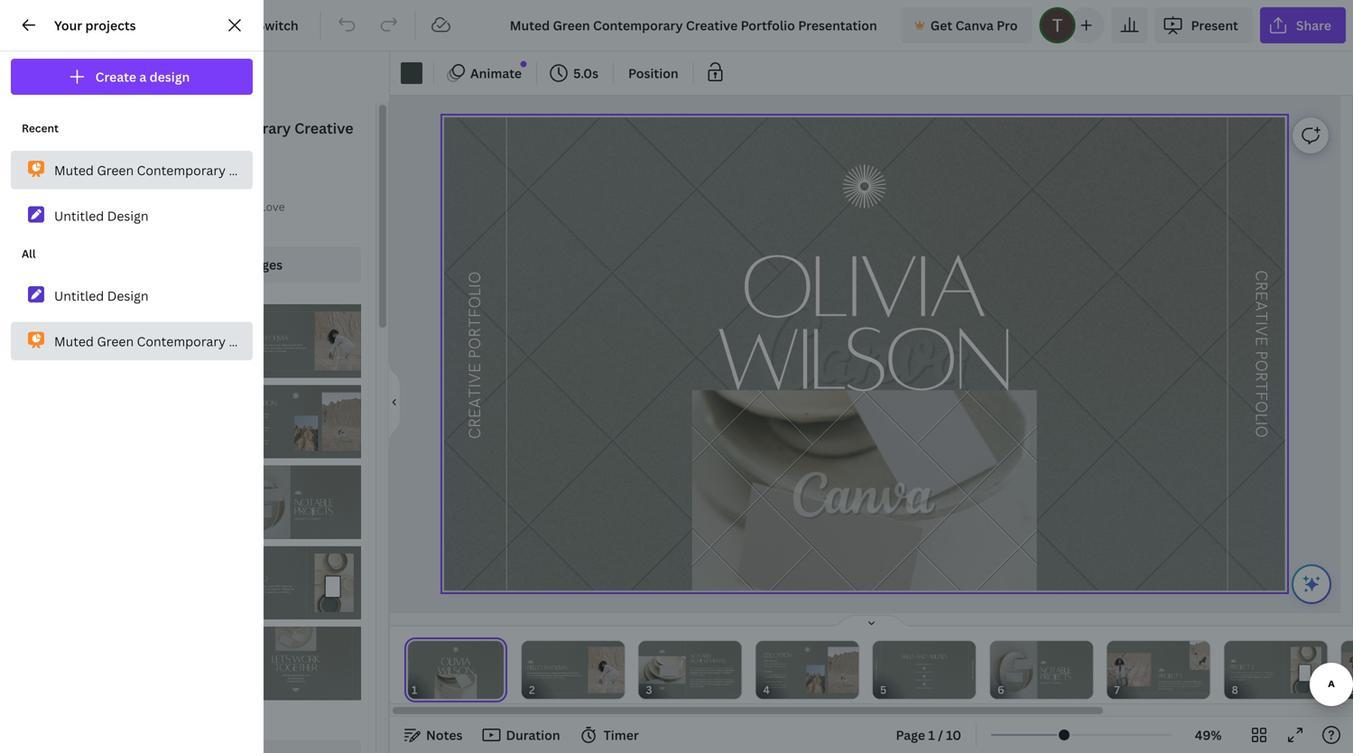 Task type: locate. For each thing, give the bounding box(es) containing it.
0 vertical spatial 10
[[229, 256, 244, 273]]

magic switch button
[[189, 7, 313, 43]]

untitled design for 1st untitled design link from the bottom
[[54, 287, 149, 304]]

1 o from the top
[[1252, 360, 1272, 372]]

1 vertical spatial muted green contemporary creative portfolio presentation button
[[11, 322, 418, 360]]

i down f
[[1252, 421, 1272, 426]]

&
[[250, 199, 257, 214]]

portfolio
[[93, 142, 155, 161], [283, 161, 337, 179], [466, 272, 485, 359], [283, 333, 337, 350]]

2 untitled from the top
[[54, 287, 104, 304]]

0 vertical spatial untitled design
[[54, 207, 149, 224]]

o up f
[[1252, 360, 1272, 372]]

Page title text field
[[425, 681, 433, 699]]

wilson
[[717, 307, 1011, 407]]

pages
[[247, 256, 283, 273]]

t up l
[[1252, 382, 1272, 392]]

1 muted green contemporary creative portfolio presentation button from the top
[[11, 151, 418, 189]]

untitled right brand
[[54, 287, 104, 304]]

3 o from the top
[[1252, 426, 1272, 438]]

r up v
[[1252, 281, 1272, 291]]

untitled
[[54, 207, 104, 224], [54, 287, 104, 304]]

2 list from the top
[[11, 235, 418, 360]]

o down l
[[1252, 426, 1272, 438]]

0 vertical spatial r
[[1252, 281, 1272, 291]]

f
[[1252, 392, 1272, 401]]

design inside design button
[[18, 89, 47, 101]]

green
[[142, 118, 185, 138], [97, 161, 134, 179], [97, 333, 134, 350]]

recent
[[22, 121, 59, 135]]

contemporary
[[188, 118, 291, 138], [137, 161, 226, 179], [137, 333, 226, 350]]

untitled design left more
[[54, 207, 149, 224]]

e
[[1252, 291, 1272, 301], [1252, 336, 1272, 346]]

muted right uploads
[[54, 333, 94, 350]]

switch
[[257, 17, 299, 34]]

with
[[195, 199, 219, 214]]

magic switch
[[218, 17, 299, 34]]

a left design
[[139, 68, 147, 85]]

5.0s button
[[545, 59, 606, 88]]

list containing untitled design
[[11, 235, 418, 360]]

notes button
[[397, 721, 470, 750]]

e up p
[[1252, 336, 1272, 346]]

0 vertical spatial t
[[1252, 311, 1272, 321]]

0 horizontal spatial a
[[139, 68, 147, 85]]

0 vertical spatial untitled
[[54, 207, 104, 224]]

green up "with faith & love" image
[[97, 161, 134, 179]]

o
[[1252, 360, 1272, 372], [1252, 401, 1272, 413], [1252, 426, 1272, 438]]

pro
[[997, 17, 1018, 34]]

2 o from the top
[[1252, 401, 1272, 413]]

get
[[931, 17, 953, 34]]

create
[[95, 68, 136, 85]]

design for 1st untitled design link from the bottom
[[107, 287, 149, 304]]

i
[[1252, 321, 1272, 326], [1252, 421, 1272, 426]]

home link
[[58, 7, 124, 43]]

a up v
[[1252, 301, 1272, 311]]

0 vertical spatial untitled design link
[[11, 196, 253, 235]]

elements
[[12, 154, 53, 166]]

design button
[[0, 51, 65, 117]]

2 untitled design from the top
[[54, 287, 149, 304]]

muted green contemporary creative portfolio presentation up 1080
[[93, 118, 354, 161]]

1920 x 1080 px
[[171, 172, 250, 187]]

1 untitled from the top
[[54, 207, 104, 224]]

0 vertical spatial o
[[1252, 360, 1272, 372]]

uploads
[[14, 349, 51, 361]]

c
[[1252, 270, 1272, 281]]

r
[[1252, 281, 1272, 291], [1252, 372, 1272, 382]]

muted green contemporary creative portfolio presentation button
[[11, 151, 418, 189], [11, 322, 418, 360]]

presentation
[[159, 142, 249, 161], [340, 161, 418, 179], [93, 172, 160, 187], [340, 333, 418, 350]]

contemporary up by
[[137, 161, 226, 179]]

a
[[139, 68, 147, 85], [1252, 301, 1272, 311]]

muted right elements
[[54, 161, 94, 179]]

0 vertical spatial muted
[[93, 118, 139, 138]]

px
[[238, 172, 250, 187]]

0 vertical spatial i
[[1252, 321, 1272, 326]]

0 vertical spatial muted green contemporary creative portfolio presentation button
[[11, 151, 418, 189]]

green down design
[[142, 118, 185, 138]]

0 vertical spatial e
[[1252, 291, 1272, 301]]

get canva pro button
[[901, 7, 1033, 43]]

untitled design link
[[11, 196, 253, 235], [11, 276, 253, 315]]

get canva pro
[[931, 17, 1018, 34]]

2 vertical spatial o
[[1252, 426, 1272, 438]]

green inside muted green contemporary creative portfolio presentation
[[142, 118, 185, 138]]

untitled design
[[54, 207, 149, 224], [54, 287, 149, 304]]

1 horizontal spatial a
[[1252, 301, 1272, 311]]

elements button
[[0, 117, 65, 182]]

v
[[1252, 326, 1272, 336]]

muted green contemporary creative portfolio presentation
[[93, 118, 354, 161], [54, 161, 418, 179], [54, 333, 418, 350]]

design for first untitled design link from the top
[[107, 207, 149, 224]]

green right uploads button
[[97, 333, 134, 350]]

0 horizontal spatial 10
[[229, 256, 244, 273]]

r up f
[[1252, 372, 1272, 382]]

contemporary up px
[[188, 118, 291, 138]]

1 vertical spatial i
[[1252, 421, 1272, 426]]

5.0s
[[574, 65, 599, 82]]

notes
[[426, 727, 463, 744]]

1 r from the top
[[1252, 281, 1272, 291]]

10 right /
[[947, 727, 962, 744]]

2 i from the top
[[1252, 421, 1272, 426]]

1 vertical spatial untitled design link
[[11, 276, 253, 315]]

duration button
[[477, 721, 568, 750]]

1 vertical spatial a
[[1252, 301, 1272, 311]]

1 vertical spatial untitled design
[[54, 287, 149, 304]]

2 t from the top
[[1252, 382, 1272, 392]]

1 vertical spatial muted
[[54, 161, 94, 179]]

0 vertical spatial contemporary
[[188, 118, 291, 138]]

list
[[11, 109, 418, 235], [11, 235, 418, 360]]

t up v
[[1252, 311, 1272, 321]]

1 vertical spatial contemporary
[[137, 161, 226, 179]]

/
[[938, 727, 944, 744]]

design down view
[[107, 287, 149, 304]]

contemporary down apply
[[137, 333, 226, 350]]

e down c
[[1252, 291, 1272, 301]]

muted green contemporary creative portfolio presentation down apply all 10 pages
[[54, 333, 418, 350]]

1 vertical spatial design
[[107, 207, 149, 224]]

o down p
[[1252, 401, 1272, 413]]

1 vertical spatial r
[[1252, 372, 1272, 382]]

design up recent
[[18, 89, 47, 101]]

view
[[122, 199, 147, 214]]

1 vertical spatial e
[[1252, 336, 1272, 346]]

1 vertical spatial untitled
[[54, 287, 104, 304]]

i up p
[[1252, 321, 1272, 326]]

1 vertical spatial t
[[1252, 382, 1272, 392]]

1 list from the top
[[11, 109, 418, 235]]

your
[[54, 17, 82, 34]]

page 1 / 10
[[896, 727, 962, 744]]

1 vertical spatial o
[[1252, 401, 1272, 413]]

creative
[[294, 118, 354, 138], [229, 161, 280, 179], [229, 333, 280, 350], [466, 363, 485, 439]]

10 right the "all"
[[229, 256, 244, 273]]

t
[[1252, 311, 1272, 321], [1252, 382, 1272, 392]]

1 untitled design from the top
[[54, 207, 149, 224]]

0 vertical spatial design
[[18, 89, 47, 101]]

design left more
[[107, 207, 149, 224]]

a inside 'dropdown button'
[[139, 68, 147, 85]]

create a design
[[95, 68, 190, 85]]

home
[[72, 17, 109, 34]]

with faith & love image
[[93, 196, 115, 218]]

projects
[[85, 17, 136, 34]]

muted inside muted green contemporary creative portfolio presentation
[[93, 118, 139, 138]]

2 vertical spatial design
[[107, 287, 149, 304]]

creative inside muted green contemporary creative portfolio presentation
[[294, 118, 354, 138]]

1 horizontal spatial 10
[[947, 727, 962, 744]]

timer button
[[575, 721, 646, 750]]

muted down create
[[93, 118, 139, 138]]

muted
[[93, 118, 139, 138], [54, 161, 94, 179], [54, 333, 94, 350]]

1 vertical spatial green
[[97, 161, 134, 179]]

2 muted green contemporary creative portfolio presentation button from the top
[[11, 322, 418, 360]]

design
[[18, 89, 47, 101], [107, 207, 149, 224], [107, 287, 149, 304]]

untitled right 'text'
[[54, 207, 104, 224]]

text button
[[0, 182, 65, 247]]

untitled design right brand
[[54, 287, 149, 304]]

0 vertical spatial a
[[139, 68, 147, 85]]

timer
[[604, 727, 639, 744]]

olivia
[[742, 235, 986, 334]]

view more by with faith & love button
[[122, 198, 285, 216]]

10
[[229, 256, 244, 273], [947, 727, 962, 744]]

more
[[149, 199, 177, 214]]

muted green contemporary creative portfolio presentation image
[[93, 304, 224, 378], [231, 304, 361, 378], [231, 385, 361, 458], [231, 466, 361, 539], [231, 546, 361, 620], [231, 627, 361, 700]]

0 vertical spatial green
[[142, 118, 185, 138]]

2 vertical spatial green
[[97, 333, 134, 350]]

1 vertical spatial 10
[[947, 727, 962, 744]]

create a design button
[[11, 59, 253, 95]]

2 r from the top
[[1252, 372, 1272, 382]]



Task type: describe. For each thing, give the bounding box(es) containing it.
brand button
[[0, 247, 65, 312]]

1920
[[171, 172, 197, 187]]

faith
[[222, 199, 247, 214]]

by
[[179, 199, 192, 214]]

l
[[1252, 413, 1272, 421]]

10 inside button
[[947, 727, 962, 744]]

1080
[[208, 172, 235, 187]]

canva
[[956, 17, 994, 34]]

canva assistant image
[[1301, 574, 1323, 595]]

presentation inside muted green contemporary creative portfolio presentation
[[159, 142, 249, 161]]

page 1 / 10 button
[[889, 721, 969, 750]]

1 t from the top
[[1252, 311, 1272, 321]]

apply all 10 pages
[[172, 256, 283, 273]]

2 e from the top
[[1252, 336, 1272, 346]]

design
[[150, 68, 190, 85]]

list containing muted green contemporary creative portfolio presentation
[[11, 109, 418, 235]]

brand
[[19, 284, 46, 296]]

p
[[1252, 351, 1272, 360]]

1 e from the top
[[1252, 291, 1272, 301]]

side panel tab list
[[0, 51, 65, 716]]

hand drawn fireworks image
[[844, 165, 887, 208]]

duration
[[506, 727, 561, 744]]

contemporary inside muted green contemporary creative portfolio presentation
[[188, 118, 291, 138]]

hide image
[[389, 359, 401, 446]]

uploads button
[[0, 312, 65, 377]]

untitled design for first untitled design link from the top
[[54, 207, 149, 224]]

Design title text field
[[496, 7, 894, 43]]

main menu bar
[[0, 0, 1354, 51]]

x
[[200, 172, 205, 187]]

all
[[211, 256, 226, 273]]

apply
[[172, 256, 208, 273]]

10 inside "button"
[[229, 256, 244, 273]]

page
[[896, 727, 926, 744]]

2 untitled design link from the top
[[11, 276, 253, 315]]

1
[[929, 727, 935, 744]]

magic
[[218, 17, 254, 34]]

hide pages image
[[829, 614, 915, 629]]

view more by with faith & love
[[122, 199, 285, 214]]

text
[[23, 219, 42, 231]]

1 untitled design link from the top
[[11, 196, 253, 235]]

1 i from the top
[[1252, 321, 1272, 326]]

your projects
[[54, 17, 136, 34]]

portfolio inside muted green contemporary creative portfolio presentation
[[93, 142, 155, 161]]

page 1 image
[[405, 641, 507, 699]]

creative portfolio
[[466, 272, 485, 439]]

love
[[260, 199, 285, 214]]

2 vertical spatial contemporary
[[137, 333, 226, 350]]

muted green contemporary creative portfolio presentation up the faith
[[54, 161, 418, 179]]

with faith & love element
[[93, 196, 115, 218]]

apply all 10 pages button
[[93, 247, 361, 283]]

c r e a t i v e p o r t f o l i o
[[1252, 270, 1272, 438]]

all
[[22, 246, 36, 261]]

2 vertical spatial muted
[[54, 333, 94, 350]]



Task type: vqa. For each thing, say whether or not it's contained in the screenshot.
our
no



